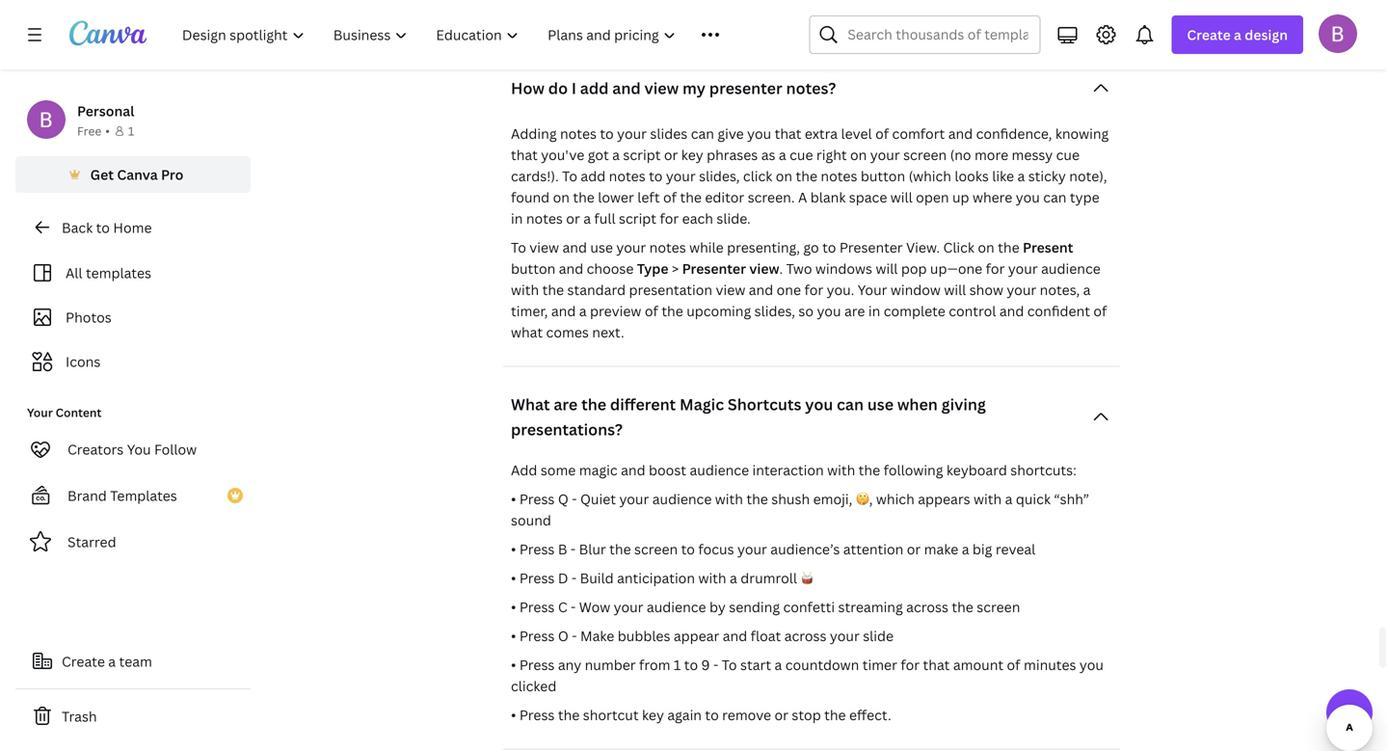 Task type: describe. For each thing, give the bounding box(es) containing it.
brand templates
[[68, 487, 177, 505]]

float
[[751, 627, 782, 645]]

the up timer,
[[543, 281, 564, 299]]

.
[[780, 259, 783, 278]]

a down standard
[[579, 302, 587, 320]]

1 horizontal spatial that
[[775, 124, 802, 143]]

personal
[[77, 102, 134, 120]]

some
[[541, 461, 576, 479]]

with up the 'emoji,'
[[828, 461, 856, 479]]

press for c
[[520, 598, 555, 616]]

comes
[[546, 323, 589, 341]]

window
[[891, 281, 941, 299]]

you inside what are the different magic shortcuts you can use when giving presentations?
[[806, 394, 834, 415]]

a inside button
[[108, 652, 116, 671]]

- for make
[[572, 627, 577, 645]]

notes up lower
[[609, 167, 646, 185]]

trash link
[[15, 697, 251, 736]]

view down presenting,
[[750, 259, 780, 278]]

slides, inside . two windows will pop up—one for your audience with the standard presentation view and one for you. your window will show your notes, a timer, and a preview of the upcoming slides, so you are in complete control and confident of what comes next.
[[755, 302, 796, 320]]

how do i add and view my presenter notes? button
[[503, 69, 1121, 108]]

and up the choose
[[563, 238, 587, 257]]

notes down found on the top of page
[[526, 209, 563, 228]]

preview
[[590, 302, 642, 320]]

c
[[558, 598, 568, 616]]

key inside adding notes to your slides can give you that extra level of comfort and confidence, knowing that you've got a script or key phrases as a cue right on your screen (no more messy cue cards!). to add notes to your slides, click on the notes button (which looks like a sticky note), found on the lower left of the editor screen. a blank space will open up where you can type in notes or a full script for each slide.
[[682, 146, 704, 164]]

and up comes
[[552, 302, 576, 320]]

standard
[[568, 281, 626, 299]]

all templates link
[[27, 255, 239, 291]]

focus
[[699, 540, 735, 558]]

- for wow
[[571, 598, 576, 616]]

create a design
[[1188, 26, 1289, 44]]

adding
[[511, 124, 557, 143]]

0 vertical spatial script
[[623, 146, 661, 164]]

which
[[877, 490, 915, 508]]

effect.
[[850, 706, 892, 724]]

- for quiet
[[572, 490, 577, 508]]

are inside . two windows will pop up—one for your audience with the standard presentation view and one for you. your window will show your notes, a timer, and a preview of the upcoming slides, so you are in complete control and confident of what comes next.
[[845, 302, 866, 320]]

keyboard
[[947, 461, 1008, 479]]

slide.
[[717, 209, 751, 228]]

create for create a design
[[1188, 26, 1231, 44]]

shortcut
[[583, 706, 639, 724]]

2 vertical spatial screen
[[977, 598, 1021, 616]]

a right "got"
[[613, 146, 620, 164]]

brand
[[68, 487, 107, 505]]

to inside to view and use your notes while presenting, go to presenter view. click on the present button and choose type > presenter view
[[823, 238, 837, 257]]

audience inside • press q - quiet your audience with the shush emoji, 🤫, which appears with a quick "shh" sound
[[653, 490, 712, 508]]

what
[[511, 394, 550, 415]]

on inside to view and use your notes while presenting, go to presenter view. click on the present button and choose type > presenter view
[[978, 238, 995, 257]]

the right the blur
[[610, 540, 631, 558]]

with inside . two windows will pop up—one for your audience with the standard presentation view and one for you. your window will show your notes, a timer, and a preview of the upcoming slides, so you are in complete control and confident of what comes next.
[[511, 281, 539, 299]]

the up the full
[[573, 188, 595, 206]]

confidence,
[[977, 124, 1053, 143]]

you inside . two windows will pop up—one for your audience with the standard presentation view and one for you. your window will show your notes, a timer, and a preview of the upcoming slides, so you are in complete control and confident of what comes next.
[[817, 302, 842, 320]]

of right left
[[664, 188, 677, 206]]

screen inside adding notes to your slides can give you that extra level of comfort and confidence, knowing that you've got a script or key phrases as a cue right on your screen (no more messy cue cards!). to add notes to your slides, click on the notes button (which looks like a sticky note), found on the lower left of the editor screen. a blank space will open up where you can type in notes or a full script for each slide.
[[904, 146, 947, 164]]

your inside . two windows will pop up—one for your audience with the standard presentation view and one for you. your window will show your notes, a timer, and a preview of the upcoming slides, so you are in complete control and confident of what comes next.
[[858, 281, 888, 299]]

get
[[90, 165, 114, 184]]

what
[[511, 323, 543, 341]]

to view and use your notes while presenting, go to presenter view. click on the present button and choose type > presenter view
[[511, 238, 1074, 278]]

while
[[690, 238, 724, 257]]

bob builder image
[[1319, 14, 1358, 53]]

1 vertical spatial can
[[1044, 188, 1067, 206]]

right
[[817, 146, 847, 164]]

• press q - quiet your audience with the shush emoji, 🤫, which appears with a quick "shh" sound
[[511, 490, 1090, 530]]

go
[[804, 238, 820, 257]]

a left the full
[[584, 209, 591, 228]]

0 vertical spatial can
[[691, 124, 715, 143]]

the left shortcut
[[558, 706, 580, 724]]

view inside . two windows will pop up—one for your audience with the standard presentation view and one for you. your window will show your notes, a timer, and a preview of the upcoming slides, so you are in complete control and confident of what comes next.
[[716, 281, 746, 299]]

you've
[[541, 146, 585, 164]]

your up bubbles
[[614, 598, 644, 616]]

(which
[[909, 167, 952, 185]]

upcoming
[[687, 302, 752, 320]]

you down sticky
[[1016, 188, 1041, 206]]

on up screen.
[[776, 167, 793, 185]]

the up 🤫,
[[859, 461, 881, 479]]

level
[[842, 124, 873, 143]]

quick
[[1016, 490, 1051, 508]]

to right back
[[96, 218, 110, 237]]

click
[[944, 238, 975, 257]]

• for • press d - build anticipation with a drumroll 🥁
[[511, 569, 516, 587]]

and left boost
[[621, 461, 646, 479]]

add inside adding notes to your slides can give you that extra level of comfort and confidence, knowing that you've got a script or key phrases as a cue right on your screen (no more messy cue cards!). to add notes to your slides, click on the notes button (which looks like a sticky note), found on the lower left of the editor screen. a blank space will open up where you can type in notes or a full script for each slide.
[[581, 167, 606, 185]]

to up left
[[649, 167, 663, 185]]

one
[[777, 281, 802, 299]]

next.
[[592, 323, 625, 341]]

notes down right
[[821, 167, 858, 185]]

notes,
[[1040, 281, 1080, 299]]

press for d
[[520, 569, 555, 587]]

you up the as
[[748, 124, 772, 143]]

phrases
[[707, 146, 758, 164]]

clicked
[[511, 677, 557, 695]]

a right notes,
[[1084, 281, 1091, 299]]

slides
[[651, 124, 688, 143]]

use inside what are the different magic shortcuts you can use when giving presentations?
[[868, 394, 894, 415]]

in inside adding notes to your slides can give you that extra level of comfort and confidence, knowing that you've got a script or key phrases as a cue right on your screen (no more messy cue cards!). to add notes to your slides, click on the notes button (which looks like a sticky note), found on the lower left of the editor screen. a blank space will open up where you can type in notes or a full script for each slide.
[[511, 209, 523, 228]]

audience down • press d - build anticipation with a drumroll 🥁
[[647, 598, 707, 616]]

for up so
[[805, 281, 824, 299]]

messy
[[1012, 146, 1053, 164]]

team
[[119, 652, 152, 671]]

templates
[[86, 264, 151, 282]]

b
[[558, 540, 568, 558]]

to inside • press any number from 1 to 9 - to start a countdown timer for that amount of minutes you clicked
[[722, 656, 737, 674]]

🤫,
[[856, 490, 873, 508]]

comfort
[[893, 124, 946, 143]]

"shh"
[[1055, 490, 1090, 508]]

blur
[[579, 540, 606, 558]]

a right like
[[1018, 167, 1026, 185]]

like
[[993, 167, 1015, 185]]

for up show
[[986, 259, 1005, 278]]

and left float
[[723, 627, 748, 645]]

free •
[[77, 123, 110, 139]]

• for • press o - make bubbles appear and float across your slide
[[511, 627, 516, 645]]

audience right boost
[[690, 461, 750, 479]]

0 vertical spatial 1
[[128, 123, 134, 139]]

for inside • press any number from 1 to 9 - to start a countdown timer for that amount of minutes you clicked
[[901, 656, 920, 674]]

the right stop at the bottom of the page
[[825, 706, 846, 724]]

to inside • press any number from 1 to 9 - to start a countdown timer for that amount of minutes you clicked
[[685, 656, 698, 674]]

the inside to view and use your notes while presenting, go to presenter view. click on the present button and choose type > presenter view
[[998, 238, 1020, 257]]

view.
[[907, 238, 940, 257]]

use inside to view and use your notes while presenting, go to presenter view. click on the present button and choose type > presenter view
[[591, 238, 613, 257]]

anticipation
[[617, 569, 695, 587]]

0 horizontal spatial key
[[642, 706, 664, 724]]

with down the focus
[[699, 569, 727, 587]]

attention
[[844, 540, 904, 558]]

click
[[744, 167, 773, 185]]

1 cue from the left
[[790, 146, 814, 164]]

screen.
[[748, 188, 795, 206]]

or left the full
[[566, 209, 580, 228]]

to left the focus
[[682, 540, 695, 558]]

type
[[637, 259, 669, 278]]

remove
[[723, 706, 772, 724]]

1 vertical spatial will
[[876, 259, 898, 278]]

to up "got"
[[600, 124, 614, 143]]

what are the different magic shortcuts you can use when giving presentations? button
[[503, 390, 1121, 444]]

any
[[558, 656, 582, 674]]

the up 'amount'
[[952, 598, 974, 616]]

choose
[[587, 259, 634, 278]]

minutes
[[1024, 656, 1077, 674]]

notes inside to view and use your notes while presenting, go to presenter view. click on the present button and choose type > presenter view
[[650, 238, 686, 257]]

• for • press c - wow your audience by sending confetti streaming across the screen
[[511, 598, 516, 616]]

do
[[549, 78, 568, 98]]

of right "confident"
[[1094, 302, 1108, 320]]

by
[[710, 598, 726, 616]]

or down slides
[[664, 146, 678, 164]]

blank
[[811, 188, 846, 206]]

button inside to view and use your notes while presenting, go to presenter view. click on the present button and choose type > presenter view
[[511, 259, 556, 278]]

templates
[[110, 487, 177, 505]]

1 vertical spatial script
[[619, 209, 657, 228]]

photos link
[[27, 299, 239, 336]]

of right level
[[876, 124, 889, 143]]

lower
[[598, 188, 634, 206]]

or left stop at the bottom of the page
[[775, 706, 789, 724]]

windows
[[816, 259, 873, 278]]

button inside adding notes to your slides can give you that extra level of comfort and confidence, knowing that you've got a script or key phrases as a cue right on your screen (no more messy cue cards!). to add notes to your slides, click on the notes button (which looks like a sticky note), found on the lower left of the editor screen. a blank space will open up where you can type in notes or a full script for each slide.
[[861, 167, 906, 185]]

your up drumroll
[[738, 540, 768, 558]]

audience inside . two windows will pop up—one for your audience with the standard presentation view and one for you. your window will show your notes, a timer, and a preview of the upcoming slides, so you are in complete control and confident of what comes next.
[[1042, 259, 1101, 278]]

creators you follow
[[68, 440, 197, 459]]

present
[[1023, 238, 1074, 257]]

so
[[799, 302, 814, 320]]

get canva pro
[[90, 165, 184, 184]]

sound
[[511, 511, 552, 530]]

pro
[[161, 165, 184, 184]]

design
[[1245, 26, 1289, 44]]



Task type: vqa. For each thing, say whether or not it's contained in the screenshot.
I on the left
yes



Task type: locate. For each thing, give the bounding box(es) containing it.
with down 'keyboard'
[[974, 490, 1002, 508]]

on down level
[[851, 146, 867, 164]]

of
[[876, 124, 889, 143], [664, 188, 677, 206], [645, 302, 659, 320], [1094, 302, 1108, 320], [1007, 656, 1021, 674]]

o
[[558, 627, 569, 645]]

to right "go"
[[823, 238, 837, 257]]

create inside button
[[62, 652, 105, 671]]

7 press from the top
[[520, 706, 555, 724]]

your left slide
[[830, 627, 860, 645]]

a left design
[[1235, 26, 1242, 44]]

that up the as
[[775, 124, 802, 143]]

your content
[[27, 405, 102, 421]]

view inside dropdown button
[[645, 78, 679, 98]]

can inside what are the different magic shortcuts you can use when giving presentations?
[[837, 394, 864, 415]]

0 horizontal spatial your
[[27, 405, 53, 421]]

what are the different magic shortcuts you can use when giving presentations?
[[511, 394, 987, 440]]

your left slides
[[617, 124, 647, 143]]

• down clicked
[[511, 706, 516, 724]]

press left b
[[520, 540, 555, 558]]

across
[[907, 598, 949, 616], [785, 627, 827, 645]]

5 press from the top
[[520, 627, 555, 645]]

1 vertical spatial use
[[868, 394, 894, 415]]

starred link
[[15, 523, 251, 561]]

0 vertical spatial presenter
[[840, 238, 903, 257]]

slides, down one
[[755, 302, 796, 320]]

- for build
[[572, 569, 577, 587]]

0 horizontal spatial are
[[554, 394, 578, 415]]

1 vertical spatial create
[[62, 652, 105, 671]]

0 vertical spatial in
[[511, 209, 523, 228]]

1 right from
[[674, 656, 681, 674]]

add
[[580, 78, 609, 98], [581, 167, 606, 185]]

- right c
[[571, 598, 576, 616]]

add some magic and boost audience interaction with the following keyboard shortcuts:
[[511, 461, 1077, 479]]

• inside • press any number from 1 to 9 - to start a countdown timer for that amount of minutes you clicked
[[511, 656, 516, 674]]

1 horizontal spatial button
[[861, 167, 906, 185]]

you
[[127, 440, 151, 459]]

your down present
[[1009, 259, 1038, 278]]

your right show
[[1007, 281, 1037, 299]]

icons
[[66, 353, 101, 371]]

2 horizontal spatial that
[[924, 656, 950, 674]]

• left c
[[511, 598, 516, 616]]

0 vertical spatial button
[[861, 167, 906, 185]]

or left make
[[907, 540, 921, 558]]

the up the each
[[680, 188, 702, 206]]

slides, inside adding notes to your slides can give you that extra level of comfort and confidence, knowing that you've got a script or key phrases as a cue right on your screen (no more messy cue cards!). to add notes to your slides, click on the notes button (which looks like a sticky note), found on the lower left of the editor screen. a blank space will open up where you can type in notes or a full script for each slide.
[[699, 167, 740, 185]]

2 vertical spatial can
[[837, 394, 864, 415]]

• press b - blur the screen to focus your audience's attention or make a big reveal
[[511, 540, 1036, 558]]

1 vertical spatial in
[[869, 302, 881, 320]]

0 horizontal spatial cue
[[790, 146, 814, 164]]

1 vertical spatial key
[[642, 706, 664, 724]]

0 vertical spatial your
[[858, 281, 888, 299]]

0 horizontal spatial that
[[511, 146, 538, 164]]

create a team
[[62, 652, 152, 671]]

button up space
[[861, 167, 906, 185]]

of down presentation
[[645, 302, 659, 320]]

1 horizontal spatial cue
[[1057, 146, 1080, 164]]

got
[[588, 146, 609, 164]]

how
[[511, 78, 545, 98]]

appear
[[674, 627, 720, 645]]

0 horizontal spatial 1
[[128, 123, 134, 139]]

in inside . two windows will pop up—one for your audience with the standard presentation view and one for you. your window will show your notes, a timer, and a preview of the upcoming slides, so you are in complete control and confident of what comes next.
[[869, 302, 881, 320]]

magic
[[680, 394, 724, 415]]

use
[[591, 238, 613, 257], [868, 394, 894, 415]]

notes up >
[[650, 238, 686, 257]]

a down the focus
[[730, 569, 738, 587]]

your
[[617, 124, 647, 143], [871, 146, 901, 164], [666, 167, 696, 185], [617, 238, 646, 257], [1009, 259, 1038, 278], [1007, 281, 1037, 299], [620, 490, 649, 508], [738, 540, 768, 558], [614, 598, 644, 616], [830, 627, 860, 645]]

• for • press any number from 1 to 9 - to start a countdown timer for that amount of minutes you clicked
[[511, 656, 516, 674]]

add inside dropdown button
[[580, 78, 609, 98]]

🥁
[[801, 569, 814, 587]]

2 horizontal spatial can
[[1044, 188, 1067, 206]]

the left present
[[998, 238, 1020, 257]]

1 horizontal spatial create
[[1188, 26, 1231, 44]]

1 horizontal spatial 1
[[674, 656, 681, 674]]

in
[[511, 209, 523, 228], [869, 302, 881, 320]]

d
[[558, 569, 569, 587]]

the up presentations?
[[582, 394, 607, 415]]

you right minutes
[[1080, 656, 1104, 674]]

press for b
[[520, 540, 555, 558]]

full
[[595, 209, 616, 228]]

a left quick
[[1006, 490, 1013, 508]]

1 horizontal spatial slides,
[[755, 302, 796, 320]]

0 vertical spatial screen
[[904, 146, 947, 164]]

create a team button
[[15, 642, 251, 681]]

• inside • press q - quiet your audience with the shush emoji, 🤫, which appears with a quick "shh" sound
[[511, 490, 516, 508]]

create left team
[[62, 652, 105, 671]]

0 horizontal spatial use
[[591, 238, 613, 257]]

a right the as
[[779, 146, 787, 164]]

content
[[56, 405, 102, 421]]

0 horizontal spatial in
[[511, 209, 523, 228]]

are up presentations?
[[554, 394, 578, 415]]

• for • press q - quiet your audience with the shush emoji, 🤫, which appears with a quick "shh" sound
[[511, 490, 516, 508]]

0 horizontal spatial to
[[511, 238, 526, 257]]

as
[[762, 146, 776, 164]]

0 vertical spatial add
[[580, 78, 609, 98]]

1 vertical spatial your
[[27, 405, 53, 421]]

Search search field
[[848, 16, 1029, 53]]

• down sound
[[511, 540, 516, 558]]

your inside to view and use your notes while presenting, go to presenter view. click on the present button and choose type > presenter view
[[617, 238, 646, 257]]

a right start
[[775, 656, 783, 674]]

and left one
[[749, 281, 774, 299]]

sticky
[[1029, 167, 1067, 185]]

- right b
[[571, 540, 576, 558]]

1 vertical spatial screen
[[635, 540, 678, 558]]

home
[[113, 218, 152, 237]]

create a design button
[[1172, 15, 1304, 54]]

None search field
[[810, 15, 1041, 54]]

2 vertical spatial will
[[945, 281, 967, 299]]

a inside • press any number from 1 to 9 - to start a countdown timer for that amount of minutes you clicked
[[775, 656, 783, 674]]

1 vertical spatial presenter
[[682, 259, 747, 278]]

0 horizontal spatial across
[[785, 627, 827, 645]]

again
[[668, 706, 702, 724]]

to inside to view and use your notes while presenting, go to presenter view. click on the present button and choose type > presenter view
[[511, 238, 526, 257]]

press for q
[[520, 490, 555, 508]]

get canva pro button
[[15, 156, 251, 193]]

button
[[861, 167, 906, 185], [511, 259, 556, 278]]

1 horizontal spatial your
[[858, 281, 888, 299]]

• right free in the top left of the page
[[105, 123, 110, 139]]

notes?
[[787, 78, 837, 98]]

• for • press b - blur the screen to focus your audience's attention or make a big reveal
[[511, 540, 516, 558]]

to inside adding notes to your slides can give you that extra level of comfort and confidence, knowing that you've got a script or key phrases as a cue right on your screen (no more messy cue cards!). to add notes to your slides, click on the notes button (which looks like a sticky note), found on the lower left of the editor screen. a blank space will open up where you can type in notes or a full script for each slide.
[[562, 167, 578, 185]]

giving
[[942, 394, 987, 415]]

press for the
[[520, 706, 555, 724]]

make
[[581, 627, 615, 645]]

button up timer,
[[511, 259, 556, 278]]

you right "shortcuts"
[[806, 394, 834, 415]]

1 horizontal spatial screen
[[904, 146, 947, 164]]

a inside • press q - quiet your audience with the shush emoji, 🤫, which appears with a quick "shh" sound
[[1006, 490, 1013, 508]]

key left again
[[642, 706, 664, 724]]

1 vertical spatial add
[[581, 167, 606, 185]]

and inside dropdown button
[[613, 78, 641, 98]]

0 vertical spatial are
[[845, 302, 866, 320]]

0 horizontal spatial create
[[62, 652, 105, 671]]

timer,
[[511, 302, 548, 320]]

notes up you've
[[560, 124, 597, 143]]

your down slides
[[666, 167, 696, 185]]

knowing
[[1056, 124, 1109, 143]]

1 press from the top
[[520, 490, 555, 508]]

0 vertical spatial key
[[682, 146, 704, 164]]

1 horizontal spatial presenter
[[840, 238, 903, 257]]

up
[[953, 188, 970, 206]]

0 horizontal spatial presenter
[[682, 259, 747, 278]]

1 horizontal spatial in
[[869, 302, 881, 320]]

your down level
[[871, 146, 901, 164]]

1 horizontal spatial use
[[868, 394, 894, 415]]

use left the when on the bottom of the page
[[868, 394, 894, 415]]

- right d
[[572, 569, 577, 587]]

the down presentation
[[662, 302, 684, 320]]

the inside • press q - quiet your audience with the shush emoji, 🤫, which appears with a quick "shh" sound
[[747, 490, 769, 508]]

slide
[[863, 627, 894, 645]]

for inside adding notes to your slides can give you that extra level of comfort and confidence, knowing that you've got a script or key phrases as a cue right on your screen (no more messy cue cards!). to add notes to your slides, click on the notes button (which looks like a sticky note), found on the lower left of the editor screen. a blank space will open up where you can type in notes or a full script for each slide.
[[660, 209, 679, 228]]

0 vertical spatial will
[[891, 188, 913, 206]]

add right i
[[580, 78, 609, 98]]

from
[[639, 656, 671, 674]]

to right again
[[705, 706, 719, 724]]

amount
[[954, 656, 1004, 674]]

1 vertical spatial to
[[511, 238, 526, 257]]

back to home
[[62, 218, 152, 237]]

1 horizontal spatial can
[[837, 394, 864, 415]]

back to home link
[[15, 208, 251, 247]]

key down slides
[[682, 146, 704, 164]]

1 inside • press any number from 1 to 9 - to start a countdown timer for that amount of minutes you clicked
[[674, 656, 681, 674]]

use up the choose
[[591, 238, 613, 257]]

press inside • press any number from 1 to 9 - to start a countdown timer for that amount of minutes you clicked
[[520, 656, 555, 674]]

will left open
[[891, 188, 913, 206]]

in left complete
[[869, 302, 881, 320]]

how do i add and view my presenter notes?
[[511, 78, 837, 98]]

(no
[[951, 146, 972, 164]]

- right o
[[572, 627, 577, 645]]

2 horizontal spatial screen
[[977, 598, 1021, 616]]

of inside • press any number from 1 to 9 - to start a countdown timer for that amount of minutes you clicked
[[1007, 656, 1021, 674]]

make
[[925, 540, 959, 558]]

script down left
[[619, 209, 657, 228]]

in down found on the top of page
[[511, 209, 523, 228]]

create inside dropdown button
[[1188, 26, 1231, 44]]

shush
[[772, 490, 810, 508]]

1 vertical spatial are
[[554, 394, 578, 415]]

editor
[[705, 188, 745, 206]]

view down found on the top of page
[[530, 238, 559, 257]]

creators
[[68, 440, 124, 459]]

- inside • press q - quiet your audience with the shush emoji, 🤫, which appears with a quick "shh" sound
[[572, 490, 577, 508]]

stop
[[792, 706, 821, 724]]

2 vertical spatial to
[[722, 656, 737, 674]]

slides, up the editor
[[699, 167, 740, 185]]

. two windows will pop up—one for your audience with the standard presentation view and one for you. your window will show your notes, a timer, and a preview of the upcoming slides, so you are in complete control and confident of what comes next.
[[511, 259, 1108, 341]]

to down found on the top of page
[[511, 238, 526, 257]]

• press o - make bubbles appear and float across your slide
[[511, 627, 894, 645]]

press for any
[[520, 656, 555, 674]]

presenter
[[710, 78, 783, 98]]

your right "you."
[[858, 281, 888, 299]]

adding notes to your slides can give you that extra level of comfort and confidence, knowing that you've got a script or key phrases as a cue right on your screen (no more messy cue cards!). to add notes to your slides, click on the notes button (which looks like a sticky note), found on the lower left of the editor screen. a blank space will open up where you can type in notes or a full script for each slide.
[[511, 124, 1109, 228]]

• press any number from 1 to 9 - to start a countdown timer for that amount of minutes you clicked
[[511, 656, 1104, 695]]

1 horizontal spatial to
[[562, 167, 578, 185]]

press up sound
[[520, 490, 555, 508]]

that left 'amount'
[[924, 656, 950, 674]]

3 press from the top
[[520, 569, 555, 587]]

drumroll
[[741, 569, 798, 587]]

presenter
[[840, 238, 903, 257], [682, 259, 747, 278]]

build
[[580, 569, 614, 587]]

0 vertical spatial that
[[775, 124, 802, 143]]

0 horizontal spatial screen
[[635, 540, 678, 558]]

are down "you."
[[845, 302, 866, 320]]

press up clicked
[[520, 656, 555, 674]]

audience down boost
[[653, 490, 712, 508]]

0 horizontal spatial can
[[691, 124, 715, 143]]

quiet
[[581, 490, 616, 508]]

can left the when on the bottom of the page
[[837, 394, 864, 415]]

•
[[105, 123, 110, 139], [511, 490, 516, 508], [511, 540, 516, 558], [511, 569, 516, 587], [511, 598, 516, 616], [511, 627, 516, 645], [511, 656, 516, 674], [511, 706, 516, 724]]

are inside what are the different magic shortcuts you can use when giving presentations?
[[554, 394, 578, 415]]

the left shush
[[747, 490, 769, 508]]

0 horizontal spatial button
[[511, 259, 556, 278]]

you inside • press any number from 1 to 9 - to start a countdown timer for that amount of minutes you clicked
[[1080, 656, 1104, 674]]

0 horizontal spatial slides,
[[699, 167, 740, 185]]

the up a at top
[[796, 167, 818, 185]]

presentations?
[[511, 419, 623, 440]]

give
[[718, 124, 744, 143]]

presenter down while
[[682, 259, 747, 278]]

emoji,
[[814, 490, 853, 508]]

2 horizontal spatial to
[[722, 656, 737, 674]]

1 vertical spatial button
[[511, 259, 556, 278]]

to down you've
[[562, 167, 578, 185]]

• press c - wow your audience by sending confetti streaming across the screen
[[511, 598, 1021, 616]]

that inside • press any number from 1 to 9 - to start a countdown timer for that amount of minutes you clicked
[[924, 656, 950, 674]]

- for blur
[[571, 540, 576, 558]]

are
[[845, 302, 866, 320], [554, 394, 578, 415]]

and down show
[[1000, 302, 1025, 320]]

and up standard
[[559, 259, 584, 278]]

1 vertical spatial across
[[785, 627, 827, 645]]

0 vertical spatial across
[[907, 598, 949, 616]]

extra
[[805, 124, 838, 143]]

0 vertical spatial create
[[1188, 26, 1231, 44]]

for right timer
[[901, 656, 920, 674]]

a left big
[[962, 540, 970, 558]]

wow
[[579, 598, 611, 616]]

- right 9
[[714, 656, 719, 674]]

your inside • press q - quiet your audience with the shush emoji, 🤫, which appears with a quick "shh" sound
[[620, 490, 649, 508]]

will
[[891, 188, 913, 206], [876, 259, 898, 278], [945, 281, 967, 299]]

magic
[[579, 461, 618, 479]]

creators you follow link
[[15, 430, 251, 469]]

press left o
[[520, 627, 555, 645]]

i
[[572, 78, 577, 98]]

create left design
[[1188, 26, 1231, 44]]

0 vertical spatial use
[[591, 238, 613, 257]]

2 press from the top
[[520, 540, 555, 558]]

cue down the "knowing"
[[1057, 146, 1080, 164]]

your right quiet
[[620, 490, 649, 508]]

0 vertical spatial slides,
[[699, 167, 740, 185]]

- inside • press any number from 1 to 9 - to start a countdown timer for that amount of minutes you clicked
[[714, 656, 719, 674]]

the inside what are the different magic shortcuts you can use when giving presentations?
[[582, 394, 607, 415]]

0 vertical spatial to
[[562, 167, 578, 185]]

screen down big
[[977, 598, 1021, 616]]

will inside adding notes to your slides can give you that extra level of comfort and confidence, knowing that you've got a script or key phrases as a cue right on your screen (no more messy cue cards!). to add notes to your slides, click on the notes button (which looks like a sticky note), found on the lower left of the editor screen. a blank space will open up where you can type in notes or a full script for each slide.
[[891, 188, 913, 206]]

1 horizontal spatial are
[[845, 302, 866, 320]]

reveal
[[996, 540, 1036, 558]]

with up the focus
[[715, 490, 744, 508]]

press for o
[[520, 627, 555, 645]]

press inside • press q - quiet your audience with the shush emoji, 🤫, which appears with a quick "shh" sound
[[520, 490, 555, 508]]

you right so
[[817, 302, 842, 320]]

create for create a team
[[62, 652, 105, 671]]

confident
[[1028, 302, 1091, 320]]

1 vertical spatial 1
[[674, 656, 681, 674]]

following
[[884, 461, 944, 479]]

on right "click"
[[978, 238, 995, 257]]

and inside adding notes to your slides can give you that extra level of comfort and confidence, knowing that you've got a script or key phrases as a cue right on your screen (no more messy cue cards!). to add notes to your slides, click on the notes button (which looks like a sticky note), found on the lower left of the editor screen. a blank space will open up where you can type in notes or a full script for each slide.
[[949, 124, 973, 143]]

brand templates link
[[15, 476, 251, 515]]

1
[[128, 123, 134, 139], [674, 656, 681, 674]]

1 horizontal spatial across
[[907, 598, 949, 616]]

presenter up windows
[[840, 238, 903, 257]]

2 cue from the left
[[1057, 146, 1080, 164]]

1 vertical spatial that
[[511, 146, 538, 164]]

2 vertical spatial that
[[924, 656, 950, 674]]

>
[[672, 259, 679, 278]]

top level navigation element
[[170, 15, 763, 54], [170, 15, 763, 54]]

6 press from the top
[[520, 656, 555, 674]]

• for • press the shortcut key again to remove or stop the effect.
[[511, 706, 516, 724]]

4 press from the top
[[520, 598, 555, 616]]

that
[[775, 124, 802, 143], [511, 146, 538, 164], [924, 656, 950, 674]]

a inside dropdown button
[[1235, 26, 1242, 44]]

1 vertical spatial slides,
[[755, 302, 796, 320]]

a
[[799, 188, 808, 206]]

1 horizontal spatial key
[[682, 146, 704, 164]]

audience's
[[771, 540, 840, 558]]

your up the choose
[[617, 238, 646, 257]]

on right found on the top of page
[[553, 188, 570, 206]]

that down adding
[[511, 146, 538, 164]]

show
[[970, 281, 1004, 299]]



